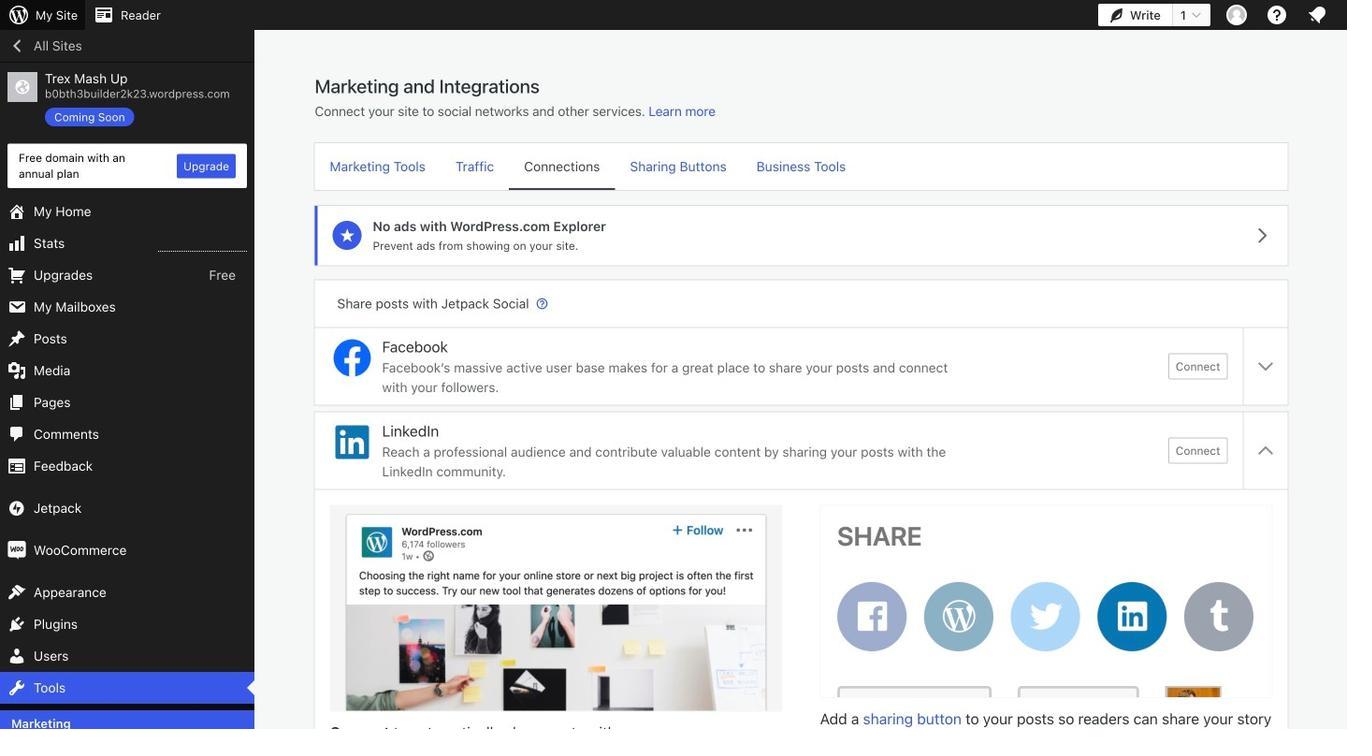 Task type: locate. For each thing, give the bounding box(es) containing it.
img image
[[7, 499, 26, 518], [7, 541, 26, 560]]

highest hourly views 0 image
[[158, 240, 247, 252]]

menu
[[315, 143, 1288, 190]]

2 img image from the top
[[7, 541, 26, 560]]

add a sharing button image
[[821, 506, 1272, 697]]

help image
[[1266, 4, 1289, 26]]

1 vertical spatial img image
[[7, 541, 26, 560]]

learn more about sharing posts with jetpack social image
[[536, 297, 549, 310]]

my profile image
[[1227, 5, 1247, 25]]

0 vertical spatial img image
[[7, 499, 26, 518]]

main content
[[315, 74, 1288, 729]]

share posts with your linkedin connections image
[[331, 506, 782, 711]]



Task type: vqa. For each thing, say whether or not it's contained in the screenshot.
Help image
yes



Task type: describe. For each thing, give the bounding box(es) containing it.
1 img image from the top
[[7, 499, 26, 518]]

manage your notifications image
[[1306, 4, 1329, 26]]



